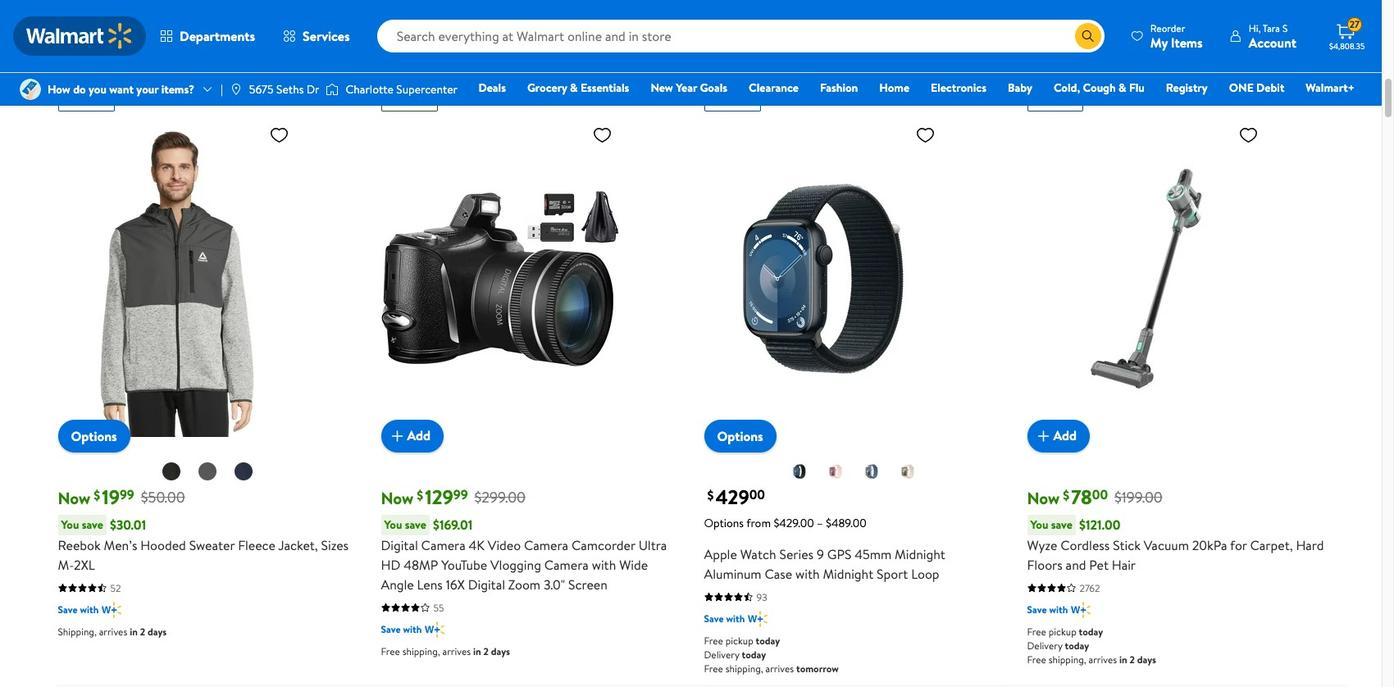 Task type: describe. For each thing, give the bounding box(es) containing it.
hard
[[1296, 536, 1324, 554]]

home
[[879, 80, 910, 96]]

services button
[[269, 16, 364, 56]]

129
[[425, 483, 453, 511]]

you save $30.01 reebok men's hooded sweater fleece jacket, sizes m-2xl
[[58, 516, 349, 574]]

arrives down 93
[[766, 662, 794, 675]]

 image for how do you want your items?
[[20, 79, 41, 100]]

deal
[[412, 94, 431, 108]]

items
[[1171, 33, 1203, 51]]

now for 129
[[381, 487, 414, 509]]

seller for $50.00
[[86, 94, 109, 108]]

account
[[1249, 33, 1297, 51]]

days inside free pickup today delivery today free shipping, arrives in 2 days
[[1137, 652, 1156, 666]]

0 vertical spatial digital
[[381, 536, 418, 554]]

with up you
[[80, 14, 99, 28]]

arrives down 55
[[442, 644, 471, 658]]

save down floors
[[1027, 602, 1047, 616]]

walmart plus image for delivery
[[102, 13, 121, 29]]

shipping, up cold, at the top right of the page
[[1049, 36, 1086, 50]]

$ 429 00
[[707, 483, 765, 511]]

camera up vlogging
[[524, 536, 568, 554]]

$169.01
[[433, 516, 473, 534]]

add to cart image
[[1034, 426, 1053, 446]]

registry link
[[1159, 79, 1215, 97]]

new year goals
[[651, 80, 728, 96]]

hi,
[[1249, 21, 1261, 35]]

shipping, down 55
[[402, 644, 440, 658]]

options from $429.00 – $489.00
[[704, 515, 867, 531]]

you save $169.01 digital camera 4k video camera camcorder ultra hd 48mp youtube vlogging camera with wide angle lens 16x digital zoom 3.0" screen
[[381, 516, 667, 593]]

cold,
[[1054, 80, 1080, 96]]

deals
[[479, 80, 506, 96]]

video
[[488, 536, 521, 554]]

year
[[676, 80, 697, 96]]

wide
[[619, 556, 648, 574]]

you for 129
[[384, 516, 402, 533]]

floors
[[1027, 556, 1063, 574]]

$429.00
[[774, 515, 814, 531]]

0 horizontal spatial delivery
[[58, 50, 93, 64]]

grocery & essentials link
[[520, 79, 637, 97]]

vacuum
[[1144, 536, 1189, 554]]

men's
[[104, 536, 137, 554]]

supercenter
[[396, 81, 458, 98]]

walmart+
[[1306, 80, 1355, 96]]

1 horizontal spatial shipping, arrives in 2 days
[[381, 55, 490, 69]]

free shipping, arrives in 2 days
[[381, 644, 510, 658]]

gps
[[827, 545, 852, 563]]

94
[[433, 12, 445, 26]]

with up free shipping, arrives in 2 days
[[403, 622, 422, 636]]

save with for walmart plus image below 94
[[381, 33, 422, 47]]

items?
[[161, 81, 194, 98]]

save with for walmart plus icon corresponding to delivery
[[58, 14, 99, 28]]

arrives up supercenter
[[422, 55, 450, 69]]

pure grey heather/charcoal image
[[197, 461, 217, 481]]

with inside you save $169.01 digital camera 4k video camera camcorder ultra hd 48mp youtube vlogging camera with wide angle lens 16x digital zoom 3.0" screen
[[592, 556, 616, 574]]

options link for $50.00
[[58, 420, 130, 452]]

walmart+ link
[[1299, 79, 1362, 97]]

with up charlotte supercenter
[[403, 33, 422, 47]]

cold, cough & flu link
[[1046, 79, 1152, 97]]

55
[[433, 601, 444, 615]]

$ inside $ 429 00
[[707, 486, 714, 504]]

save for 78
[[1051, 516, 1073, 533]]

seller for 429
[[732, 94, 755, 108]]

arrives down 52
[[99, 625, 127, 639]]

20kpa
[[1192, 536, 1227, 554]]

2 inside free pickup today delivery today free shipping, arrives in 2 days
[[1130, 652, 1135, 666]]

93
[[757, 590, 767, 604]]

walmart image
[[26, 23, 133, 49]]

grocery & essentials
[[527, 80, 629, 96]]

$ for 129
[[417, 486, 423, 504]]

$ for 19
[[94, 486, 100, 504]]

save with for walmart plus image associated with $199.00
[[1027, 602, 1068, 616]]

99 for 129
[[453, 486, 468, 504]]

pickup up goals
[[726, 13, 753, 27]]

19
[[102, 483, 120, 511]]

shipping, down 93
[[726, 662, 763, 675]]

hd
[[381, 556, 401, 574]]

$30.01
[[110, 516, 146, 534]]

cordless
[[1061, 536, 1110, 554]]

you for 78
[[1030, 516, 1048, 533]]

jacket,
[[278, 536, 318, 554]]

with down floors
[[1049, 602, 1068, 616]]

s
[[1283, 21, 1288, 35]]

options for 429
[[717, 427, 763, 445]]

52
[[110, 581, 121, 595]]

free pickup today delivery today free shipping, arrives in 2 days
[[1027, 625, 1156, 666]]

arrives up want
[[119, 64, 148, 78]]

with up the clear search field text icon
[[1049, 14, 1068, 28]]

loop
[[911, 565, 940, 583]]

walmart plus image for $199.00
[[1071, 602, 1091, 618]]

essentials
[[581, 80, 629, 96]]

one
[[1229, 80, 1254, 96]]

now $ 129 99 $299.00
[[381, 483, 526, 511]]

best seller for 429
[[711, 94, 755, 108]]

how do you want your items?
[[48, 81, 194, 98]]

99 for 19
[[120, 486, 134, 504]]

pickup up you
[[79, 36, 107, 50]]

5675 seths dr
[[249, 81, 319, 98]]

add to favorites list, reebok men's hooded sweater fleece jacket, sizes m-2xl image
[[269, 124, 289, 145]]

carpet,
[[1250, 536, 1293, 554]]

fleece
[[238, 536, 276, 554]]

watch
[[740, 545, 776, 563]]

0 horizontal spatial shipping,
[[58, 625, 97, 639]]

case
[[765, 565, 792, 583]]

4k
[[469, 536, 485, 554]]

now for 19
[[58, 487, 90, 509]]

vlogging
[[490, 556, 541, 574]]

black heather/black image
[[161, 461, 181, 481]]

free shipping, arrives tomorrow
[[1027, 36, 1162, 50]]

add for 78
[[1053, 427, 1077, 445]]

now $ 19 99 $50.00
[[58, 483, 185, 511]]

walmart plus image for tomorrow
[[1071, 13, 1091, 29]]

now for 78
[[1027, 487, 1060, 509]]

1 horizontal spatial clearance
[[1034, 94, 1077, 108]]

my
[[1151, 33, 1168, 51]]

zoom
[[508, 575, 541, 593]]

 image for charlotte supercenter
[[326, 81, 339, 98]]

angle
[[381, 575, 414, 593]]

1 & from the left
[[570, 80, 578, 96]]

in inside free pickup today delivery today free shipping, arrives in 2 days
[[1119, 652, 1127, 666]]

add to favorites list, wyze cordless stick vacuum 20kpa for carpet, hard floors and pet hair image
[[1239, 124, 1258, 145]]

add to favorites list, apple watch series 9 gps 45mm midnight aluminum case with midnight sport loop image
[[916, 124, 935, 145]]

best for 429
[[711, 94, 730, 108]]

Walmart Site-Wide search field
[[377, 20, 1105, 52]]

sizes
[[321, 536, 349, 554]]

16x
[[446, 575, 465, 593]]

1 vertical spatial shipping, arrives in 2 days
[[58, 625, 167, 639]]

your
[[136, 81, 159, 98]]

9
[[817, 545, 824, 563]]

$199.00
[[1115, 487, 1163, 508]]

add to favorites list, digital camera 4k video camera camcorder ultra hd 48mp youtube vlogging camera with wide angle lens 16x digital zoom 3.0" screen image
[[593, 124, 612, 145]]

sweater
[[189, 536, 235, 554]]

shipping, up you
[[79, 64, 117, 78]]

electronics
[[931, 80, 987, 96]]

save up charlotte supercenter
[[381, 33, 401, 47]]

|
[[221, 81, 223, 98]]

shipping, inside free pickup today delivery today free shipping, arrives in 2 days
[[1049, 652, 1086, 666]]

flash
[[388, 94, 409, 108]]

free pickup tomorrow
[[704, 13, 798, 27]]

$ for 78
[[1063, 486, 1070, 504]]

hooded
[[140, 536, 186, 554]]

walmart plus image down 94
[[425, 32, 444, 49]]

digital camera 4k video camera camcorder ultra hd 48mp youtube vlogging camera with wide angle lens 16x digital zoom 3.0" screen image
[[381, 118, 619, 439]]

save with for 429 walmart plus image
[[704, 611, 745, 625]]



Task type: locate. For each thing, give the bounding box(es) containing it.
27
[[1350, 17, 1360, 31]]

1 99 from the left
[[120, 486, 134, 504]]

2 horizontal spatial save
[[1051, 516, 1073, 533]]

now left the 19
[[58, 487, 90, 509]]

1 horizontal spatial 00
[[1092, 486, 1108, 504]]

flash deal
[[388, 94, 431, 108]]

save
[[82, 516, 103, 533], [405, 516, 426, 533], [1051, 516, 1073, 533]]

walmart plus image
[[102, 13, 121, 29], [1071, 13, 1091, 29], [425, 621, 444, 638]]

best
[[64, 94, 83, 108], [711, 94, 730, 108]]

1 horizontal spatial now
[[381, 487, 414, 509]]

pink image
[[825, 461, 845, 481]]

options link for 429
[[704, 420, 776, 452]]

2 add from the left
[[1053, 427, 1077, 445]]

delivery inside free pickup today delivery today free shipping, arrives in 2 days
[[1027, 639, 1063, 652]]

 image
[[230, 83, 243, 96]]

you inside you save $30.01 reebok men's hooded sweater fleece jacket, sizes m-2xl
[[61, 516, 79, 533]]

$ left the 19
[[94, 486, 100, 504]]

save with down angle
[[381, 622, 422, 636]]

 image left how at the top left of the page
[[20, 79, 41, 100]]

2 options link from the left
[[704, 420, 776, 452]]

save up how at the top left of the page
[[58, 14, 78, 28]]

departments
[[180, 27, 255, 45]]

1 now from the left
[[58, 487, 90, 509]]

add button up 78 on the bottom of page
[[1027, 420, 1090, 452]]

2 best seller from the left
[[711, 94, 755, 108]]

2 99 from the left
[[453, 486, 468, 504]]

0 horizontal spatial digital
[[381, 536, 418, 554]]

00 inside $ 429 00
[[749, 486, 765, 504]]

series
[[779, 545, 814, 563]]

1 vertical spatial midnight
[[823, 565, 874, 583]]

1 horizontal spatial  image
[[326, 81, 339, 98]]

best seller left want
[[64, 94, 109, 108]]

shipping, down the 2xl
[[58, 625, 97, 639]]

stick
[[1113, 536, 1141, 554]]

2 seller from the left
[[732, 94, 755, 108]]

2 horizontal spatial walmart plus image
[[1071, 13, 1091, 29]]

shipping, arrives in 2 days up supercenter
[[381, 55, 490, 69]]

3 now from the left
[[1027, 487, 1060, 509]]

0 horizontal spatial add
[[407, 427, 431, 445]]

want
[[109, 81, 134, 98]]

0 horizontal spatial options link
[[58, 420, 130, 452]]

save up reebok
[[82, 516, 103, 533]]

78
[[1071, 483, 1092, 511]]

save inside you save $169.01 digital camera 4k video camera camcorder ultra hd 48mp youtube vlogging camera with wide angle lens 16x digital zoom 3.0" screen
[[405, 516, 426, 533]]

walmart plus image for 429
[[748, 611, 768, 627]]

electronics link
[[924, 79, 994, 97]]

cough
[[1083, 80, 1116, 96]]

0 horizontal spatial midnight
[[823, 565, 874, 583]]

seller right goals
[[732, 94, 755, 108]]

1 add button from the left
[[381, 420, 444, 452]]

with inside 'apple watch series 9 gps 45mm midnight aluminum case with midnight sport loop'
[[796, 565, 820, 583]]

now left 78 on the bottom of page
[[1027, 487, 1060, 509]]

walmart plus image down 55
[[425, 621, 444, 638]]

2 now from the left
[[381, 487, 414, 509]]

you up hd
[[384, 516, 402, 533]]

save with for walmart plus image for $50.00
[[58, 602, 99, 616]]

free pickup today delivery today free shipping, arrives tomorrow up want
[[58, 36, 193, 78]]

99 inside now $ 129 99 $299.00
[[453, 486, 468, 504]]

2 & from the left
[[1119, 80, 1127, 96]]

shipping,
[[381, 55, 420, 69], [58, 625, 97, 639]]

reebok men's hooded sweater fleece jacket, sizes m-2xl image
[[58, 118, 296, 439]]

save inside you save $121.00 wyze cordless stick vacuum 20kpa for carpet, hard floors and pet hair
[[1051, 516, 1073, 533]]

debit
[[1257, 80, 1285, 96]]

00 up $121.00 at the bottom of page
[[1092, 486, 1108, 504]]

save with for tomorrow's walmart plus icon
[[1027, 14, 1068, 28]]

sport
[[877, 565, 908, 583]]

walmart plus image up search icon
[[1071, 13, 1091, 29]]

you up wyze
[[1030, 516, 1048, 533]]

save down angle
[[381, 622, 401, 636]]

0 horizontal spatial best
[[64, 94, 83, 108]]

2 best from the left
[[711, 94, 730, 108]]

save down aluminum
[[704, 611, 724, 625]]

save up wyze
[[1051, 516, 1073, 533]]

shipping, down 2762
[[1049, 652, 1086, 666]]

0 vertical spatial free pickup today delivery today free shipping, arrives tomorrow
[[58, 36, 193, 78]]

you for 19
[[61, 516, 79, 533]]

2
[[463, 55, 468, 69], [140, 625, 145, 639], [483, 644, 489, 658], [1130, 652, 1135, 666]]

1 horizontal spatial midnight
[[895, 545, 945, 563]]

2 horizontal spatial you
[[1030, 516, 1048, 533]]

$50.00
[[141, 487, 185, 508]]

reorder my items
[[1151, 21, 1203, 51]]

camcorder
[[572, 536, 635, 554]]

2 horizontal spatial delivery
[[1027, 639, 1063, 652]]

with down aluminum
[[726, 611, 745, 625]]

& right grocery
[[570, 80, 578, 96]]

lens
[[417, 575, 443, 593]]

now
[[58, 487, 90, 509], [381, 487, 414, 509], [1027, 487, 1060, 509]]

1 00 from the left
[[749, 486, 765, 504]]

new
[[651, 80, 673, 96]]

ultra
[[639, 536, 667, 554]]

1 seller from the left
[[86, 94, 109, 108]]

best right year on the top of page
[[711, 94, 730, 108]]

delivery for $199.00
[[1027, 639, 1063, 652]]

walmart plus image
[[425, 32, 444, 49], [102, 602, 121, 618], [1071, 602, 1091, 618], [748, 611, 768, 627]]

1 horizontal spatial best seller
[[711, 94, 755, 108]]

aluminum
[[704, 565, 762, 583]]

silver image
[[862, 461, 881, 481]]

0 horizontal spatial clearance
[[749, 80, 799, 96]]

clearance right baby
[[1034, 94, 1077, 108]]

options up $ 429 00
[[717, 427, 763, 445]]

1 horizontal spatial save
[[405, 516, 426, 533]]

45mm
[[855, 545, 892, 563]]

0 horizontal spatial shipping, arrives in 2 days
[[58, 625, 167, 639]]

save for 19
[[82, 516, 103, 533]]

save down m-
[[58, 602, 78, 616]]

deals link
[[471, 79, 513, 97]]

1 best seller from the left
[[64, 94, 109, 108]]

save with down the 2xl
[[58, 602, 99, 616]]

seller left want
[[86, 94, 109, 108]]

walmart plus image down 93
[[748, 611, 768, 627]]

add up '129'
[[407, 427, 431, 445]]

dr
[[306, 81, 319, 98]]

walmart plus image for $50.00
[[102, 602, 121, 618]]

save up free shipping, arrives tomorrow
[[1027, 14, 1047, 28]]

m-
[[58, 556, 74, 574]]

you inside you save $121.00 wyze cordless stick vacuum 20kpa for carpet, hard floors and pet hair
[[1030, 516, 1048, 533]]

flu
[[1129, 80, 1145, 96]]

best left you
[[64, 94, 83, 108]]

walmart plus image down 2762
[[1071, 602, 1091, 618]]

0 horizontal spatial walmart plus image
[[102, 13, 121, 29]]

2xl
[[74, 556, 95, 574]]

options for $50.00
[[71, 427, 117, 445]]

3 you from the left
[[1030, 516, 1048, 533]]

1 horizontal spatial options link
[[704, 420, 776, 452]]

$ left '129'
[[417, 486, 423, 504]]

services
[[303, 27, 350, 45]]

you up reebok
[[61, 516, 79, 533]]

shipping, arrives in 2 days down 52
[[58, 625, 167, 639]]

save with for walmart plus icon to the middle
[[381, 622, 422, 636]]

save inside you save $30.01 reebok men's hooded sweater fleece jacket, sizes m-2xl
[[82, 516, 103, 533]]

0 vertical spatial midnight
[[895, 545, 945, 563]]

delivery
[[58, 50, 93, 64], [1027, 639, 1063, 652], [704, 648, 739, 662]]

apple watch series 9 gps 45mm midnight aluminum case with midnight sport loop
[[704, 545, 945, 583]]

2 $ from the left
[[417, 486, 423, 504]]

1 horizontal spatial shipping,
[[381, 55, 420, 69]]

hi, tara s account
[[1249, 21, 1297, 51]]

2 save from the left
[[405, 516, 426, 533]]

0 vertical spatial shipping, arrives in 2 days
[[381, 55, 490, 69]]

vector navy heather/vector navy image
[[233, 461, 253, 481]]

1 vertical spatial digital
[[468, 575, 505, 593]]

$489.00
[[826, 515, 867, 531]]

how
[[48, 81, 70, 98]]

$ inside now $ 129 99 $299.00
[[417, 486, 423, 504]]

new year goals link
[[643, 79, 735, 97]]

camera up 3.0"
[[544, 556, 589, 574]]

you save $121.00 wyze cordless stick vacuum 20kpa for carpet, hard floors and pet hair
[[1027, 516, 1324, 574]]

$ left "429"
[[707, 486, 714, 504]]

fashion
[[820, 80, 858, 96]]

tomorrow
[[756, 13, 798, 27], [1119, 36, 1162, 50], [150, 64, 193, 78], [796, 662, 839, 675]]

429
[[716, 483, 749, 511]]

1 best from the left
[[64, 94, 83, 108]]

99 up $30.01
[[120, 486, 134, 504]]

arrives
[[1089, 36, 1117, 50], [422, 55, 450, 69], [119, 64, 148, 78], [99, 625, 127, 639], [442, 644, 471, 658], [1089, 652, 1117, 666], [766, 662, 794, 675]]

 image right dr
[[326, 81, 339, 98]]

save for 129
[[405, 516, 426, 533]]

you
[[89, 81, 107, 98]]

1 horizontal spatial add
[[1053, 427, 1077, 445]]

walmart plus image down 52
[[102, 602, 121, 618]]

clear search field text image
[[1055, 29, 1068, 42]]

and
[[1066, 556, 1086, 574]]

add
[[407, 427, 431, 445], [1053, 427, 1077, 445]]

pickup down and
[[1049, 625, 1077, 639]]

2 horizontal spatial now
[[1027, 487, 1060, 509]]

0 horizontal spatial 99
[[120, 486, 134, 504]]

shipping, up charlotte supercenter
[[381, 55, 420, 69]]

delivery down aluminum
[[704, 648, 739, 662]]

1 horizontal spatial walmart plus image
[[425, 621, 444, 638]]

save with up do
[[58, 14, 99, 28]]

1 options link from the left
[[58, 420, 130, 452]]

arrives right the clear search field text icon
[[1089, 36, 1117, 50]]

add for 129
[[407, 427, 431, 445]]

add button for 129
[[381, 420, 444, 452]]

delivery down walmart image
[[58, 50, 93, 64]]

2762
[[1080, 581, 1100, 595]]

1 horizontal spatial 99
[[453, 486, 468, 504]]

midnight up loop
[[895, 545, 945, 563]]

0 horizontal spatial &
[[570, 80, 578, 96]]

5675
[[249, 81, 274, 98]]

 image
[[20, 79, 41, 100], [326, 81, 339, 98]]

–
[[817, 515, 823, 531]]

0 vertical spatial shipping,
[[381, 55, 420, 69]]

pickup inside free pickup today delivery today free shipping, arrives in 2 days
[[1049, 625, 1077, 639]]

1 vertical spatial free pickup today delivery today free shipping, arrives tomorrow
[[704, 634, 839, 675]]

add up 78 on the bottom of page
[[1053, 427, 1077, 445]]

with down series
[[796, 565, 820, 583]]

$ left 78 on the bottom of page
[[1063, 486, 1070, 504]]

midnight image
[[789, 461, 809, 481]]

add button up '129'
[[381, 420, 444, 452]]

48mp
[[404, 556, 438, 574]]

apple watch series 9 gps 45mm midnight aluminum case with midnight sport loop image
[[704, 118, 942, 439]]

clearance link
[[741, 79, 806, 97]]

options down "429"
[[704, 515, 744, 531]]

4 $ from the left
[[1063, 486, 1070, 504]]

with down the 2xl
[[80, 602, 99, 616]]

1 horizontal spatial digital
[[468, 575, 505, 593]]

0 horizontal spatial  image
[[20, 79, 41, 100]]

youtube
[[441, 556, 487, 574]]

1 horizontal spatial &
[[1119, 80, 1127, 96]]

camera down $169.01 on the left
[[421, 536, 466, 554]]

digital up hd
[[381, 536, 418, 554]]

for
[[1230, 536, 1247, 554]]

1 horizontal spatial add button
[[1027, 420, 1090, 452]]

options link
[[58, 420, 130, 452], [704, 420, 776, 452]]

1 add from the left
[[407, 427, 431, 445]]

0 horizontal spatial save
[[82, 516, 103, 533]]

wyze
[[1027, 536, 1057, 554]]

1 vertical spatial shipping,
[[58, 625, 97, 639]]

save with up the clear search field text icon
[[1027, 14, 1068, 28]]

1 horizontal spatial you
[[384, 516, 402, 533]]

wyze cordless stick vacuum 20kpa for carpet, hard floors and pet hair image
[[1027, 118, 1265, 439]]

best seller
[[64, 94, 109, 108], [711, 94, 755, 108]]

99 up $169.01 on the left
[[453, 486, 468, 504]]

starlight image
[[898, 461, 917, 481]]

delivery for 429
[[704, 648, 739, 662]]

from
[[746, 515, 771, 531]]

now left '129'
[[381, 487, 414, 509]]

0 horizontal spatial add button
[[381, 420, 444, 452]]

2 you from the left
[[384, 516, 402, 533]]

1 $ from the left
[[94, 486, 100, 504]]

search icon image
[[1082, 30, 1095, 43]]

now inside the now $ 19 99 $50.00
[[58, 487, 90, 509]]

& left flu
[[1119, 80, 1127, 96]]

clearance
[[749, 80, 799, 96], [1034, 94, 1077, 108]]

save with down floors
[[1027, 602, 1068, 616]]

1 save from the left
[[82, 516, 103, 533]]

pet
[[1089, 556, 1109, 574]]

2 00 from the left
[[1092, 486, 1108, 504]]

0 horizontal spatial you
[[61, 516, 79, 533]]

0 horizontal spatial free pickup today delivery today free shipping, arrives tomorrow
[[58, 36, 193, 78]]

baby link
[[1001, 79, 1040, 97]]

3 save from the left
[[1051, 516, 1073, 533]]

arrives down 2762
[[1089, 652, 1117, 666]]

fashion link
[[813, 79, 866, 97]]

save down '129'
[[405, 516, 426, 533]]

add to cart image
[[388, 426, 407, 446]]

best for $50.00
[[64, 94, 83, 108]]

now inside now $ 78 00 $199.00
[[1027, 487, 1060, 509]]

walmart plus image up how do you want your items?
[[102, 13, 121, 29]]

arrives inside free pickup today delivery today free shipping, arrives in 2 days
[[1089, 652, 1117, 666]]

save with
[[58, 14, 99, 28], [1027, 14, 1068, 28], [381, 33, 422, 47], [58, 602, 99, 616], [1027, 602, 1068, 616], [704, 611, 745, 625], [381, 622, 422, 636]]

digital down youtube
[[468, 575, 505, 593]]

$
[[94, 486, 100, 504], [417, 486, 423, 504], [707, 486, 714, 504], [1063, 486, 1070, 504]]

do
[[73, 81, 86, 98]]

add button for 78
[[1027, 420, 1090, 452]]

grocery
[[527, 80, 567, 96]]

1 you from the left
[[61, 516, 79, 533]]

free pickup today delivery today free shipping, arrives tomorrow down 93
[[704, 634, 839, 675]]

with down camcorder
[[592, 556, 616, 574]]

99 inside the now $ 19 99 $50.00
[[120, 486, 134, 504]]

00 inside now $ 78 00 $199.00
[[1092, 486, 1108, 504]]

$ inside now $ 78 00 $199.00
[[1063, 486, 1070, 504]]

00 up from in the bottom of the page
[[749, 486, 765, 504]]

1 horizontal spatial best
[[711, 94, 730, 108]]

2 add button from the left
[[1027, 420, 1090, 452]]

options link up the 19
[[58, 420, 130, 452]]

save
[[58, 14, 78, 28], [1027, 14, 1047, 28], [381, 33, 401, 47], [58, 602, 78, 616], [1027, 602, 1047, 616], [704, 611, 724, 625], [381, 622, 401, 636]]

options up the 19
[[71, 427, 117, 445]]

$ inside the now $ 19 99 $50.00
[[94, 486, 100, 504]]

seller
[[86, 94, 109, 108], [732, 94, 755, 108]]

options link up $ 429 00
[[704, 420, 776, 452]]

one debit
[[1229, 80, 1285, 96]]

midnight down gps
[[823, 565, 874, 583]]

delivery down floors
[[1027, 639, 1063, 652]]

0 horizontal spatial now
[[58, 487, 90, 509]]

0 horizontal spatial 00
[[749, 486, 765, 504]]

reebok
[[58, 536, 101, 554]]

save with up charlotte supercenter
[[381, 33, 422, 47]]

0 horizontal spatial best seller
[[64, 94, 109, 108]]

clearance inside clearance link
[[749, 80, 799, 96]]

clearance right goals
[[749, 80, 799, 96]]

save with down aluminum
[[704, 611, 745, 625]]

0 horizontal spatial seller
[[86, 94, 109, 108]]

3 $ from the left
[[707, 486, 714, 504]]

1 horizontal spatial seller
[[732, 94, 755, 108]]

$4,808.35
[[1329, 40, 1365, 52]]

00
[[749, 486, 765, 504], [1092, 486, 1108, 504]]

pickup down aluminum
[[726, 634, 753, 648]]

best seller right year on the top of page
[[711, 94, 755, 108]]

Search search field
[[377, 20, 1105, 52]]

1 horizontal spatial delivery
[[704, 648, 739, 662]]

now inside now $ 129 99 $299.00
[[381, 487, 414, 509]]

screen
[[568, 575, 608, 593]]

you inside you save $169.01 digital camera 4k video camera camcorder ultra hd 48mp youtube vlogging camera with wide angle lens 16x digital zoom 3.0" screen
[[384, 516, 402, 533]]

best seller for $50.00
[[64, 94, 109, 108]]

1 horizontal spatial free pickup today delivery today free shipping, arrives tomorrow
[[704, 634, 839, 675]]



Task type: vqa. For each thing, say whether or not it's contained in the screenshot.
Cyber deals end in
no



